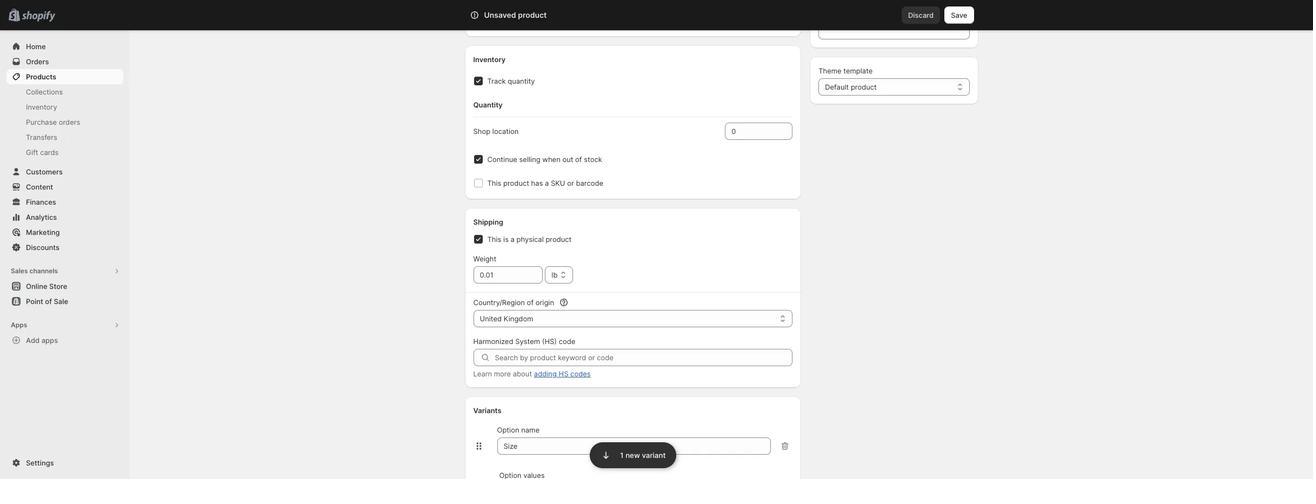 Task type: describe. For each thing, give the bounding box(es) containing it.
finances link
[[6, 195, 123, 210]]

add
[[26, 336, 40, 345]]

customers
[[26, 168, 63, 176]]

discounts link
[[6, 240, 123, 255]]

channels
[[29, 267, 58, 275]]

codes
[[571, 370, 591, 379]]

learn more about adding hs codes
[[473, 370, 591, 379]]

home
[[26, 42, 46, 51]]

track
[[488, 77, 506, 85]]

products link
[[6, 69, 123, 84]]

adding hs codes link
[[534, 370, 591, 379]]

physical
[[517, 235, 544, 244]]

point of sale
[[26, 297, 68, 306]]

Harmonized System (HS) code text field
[[495, 349, 793, 367]]

location
[[493, 127, 519, 136]]

sale
[[54, 297, 68, 306]]

harmonized
[[473, 337, 514, 346]]

harmonized system (hs) code
[[473, 337, 576, 346]]

track quantity
[[488, 77, 535, 85]]

0 vertical spatial inventory
[[473, 55, 506, 64]]

is
[[504, 235, 509, 244]]

variants
[[473, 407, 502, 415]]

sku
[[551, 179, 565, 188]]

more
[[494, 370, 511, 379]]

sales channels
[[11, 267, 58, 275]]

country/region of origin
[[473, 299, 554, 307]]

orders link
[[6, 54, 123, 69]]

quantity
[[473, 101, 503, 109]]

united kingdom
[[480, 315, 533, 323]]

quantity
[[508, 77, 535, 85]]

cards
[[40, 148, 59, 157]]

online store button
[[0, 279, 130, 294]]

product for unsaved
[[518, 10, 547, 19]]

0 vertical spatial a
[[545, 179, 549, 188]]

weight
[[473, 255, 497, 263]]

origin
[[536, 299, 554, 307]]

has
[[531, 179, 543, 188]]

transfers
[[26, 133, 57, 142]]

content
[[26, 183, 53, 191]]

product for default
[[851, 83, 877, 91]]

save button
[[945, 6, 974, 24]]

purchase orders
[[26, 118, 80, 127]]

kingdom
[[504, 315, 533, 323]]

orders
[[59, 118, 80, 127]]

variant
[[642, 452, 666, 460]]

0 horizontal spatial inventory
[[26, 103, 57, 111]]

point of sale link
[[6, 294, 123, 309]]

collections
[[26, 88, 63, 96]]

theme
[[819, 67, 842, 75]]

adding
[[534, 370, 557, 379]]

barcode
[[576, 179, 604, 188]]

option name
[[497, 426, 540, 435]]

name
[[521, 426, 540, 435]]

product right physical
[[546, 235, 572, 244]]

discard
[[909, 11, 934, 19]]

new
[[626, 452, 640, 460]]

shopify image
[[22, 11, 55, 22]]

stock
[[584, 155, 602, 164]]

when
[[543, 155, 561, 164]]

shop location
[[473, 127, 519, 136]]

sales channels button
[[6, 264, 123, 279]]

selling
[[519, 155, 541, 164]]

purchase orders link
[[6, 115, 123, 130]]

marketing
[[26, 228, 60, 237]]

shipping
[[473, 218, 503, 227]]

shop
[[473, 127, 491, 136]]

point
[[26, 297, 43, 306]]

Color text field
[[497, 438, 771, 455]]



Task type: locate. For each thing, give the bounding box(es) containing it.
this is a physical product
[[488, 235, 572, 244]]

inventory link
[[6, 100, 123, 115]]

unsaved product
[[484, 10, 547, 19]]

learn
[[473, 370, 492, 379]]

gift cards link
[[6, 145, 123, 160]]

product for this
[[504, 179, 529, 188]]

product left has
[[504, 179, 529, 188]]

a right has
[[545, 179, 549, 188]]

save
[[951, 11, 968, 19]]

unsaved
[[484, 10, 516, 19]]

apps
[[41, 336, 58, 345]]

1 vertical spatial inventory
[[26, 103, 57, 111]]

apps button
[[6, 318, 123, 333]]

continue selling when out of stock
[[488, 155, 602, 164]]

code
[[559, 337, 576, 346]]

None number field
[[725, 123, 777, 140]]

products
[[26, 72, 56, 81]]

2 horizontal spatial of
[[575, 155, 582, 164]]

or
[[567, 179, 574, 188]]

system
[[515, 337, 540, 346]]

default
[[825, 83, 849, 91]]

sales
[[11, 267, 28, 275]]

of inside "link"
[[45, 297, 52, 306]]

inventory up purchase
[[26, 103, 57, 111]]

united
[[480, 315, 502, 323]]

0 vertical spatial this
[[488, 179, 502, 188]]

lb
[[552, 271, 558, 280]]

2 this from the top
[[488, 235, 502, 244]]

this for this is a physical product
[[488, 235, 502, 244]]

1 new variant
[[620, 452, 666, 460]]

online store link
[[6, 279, 123, 294]]

inventory up track
[[473, 55, 506, 64]]

online
[[26, 282, 47, 291]]

1
[[620, 452, 624, 460]]

finances
[[26, 198, 56, 207]]

point of sale button
[[0, 294, 130, 309]]

gift cards
[[26, 148, 59, 157]]

(hs)
[[542, 337, 557, 346]]

product
[[518, 10, 547, 19], [851, 83, 877, 91], [504, 179, 529, 188], [546, 235, 572, 244]]

1 vertical spatial a
[[511, 235, 515, 244]]

1 vertical spatial this
[[488, 235, 502, 244]]

product down "template"
[[851, 83, 877, 91]]

this product has a sku or barcode
[[488, 179, 604, 188]]

hs
[[559, 370, 569, 379]]

1 horizontal spatial of
[[527, 299, 534, 307]]

0 horizontal spatial a
[[511, 235, 515, 244]]

Tags text field
[[819, 22, 970, 39]]

content link
[[6, 180, 123, 195]]

1 new variant button
[[590, 442, 676, 469]]

analytics link
[[6, 210, 123, 225]]

product right unsaved
[[518, 10, 547, 19]]

gift
[[26, 148, 38, 157]]

add apps button
[[6, 333, 123, 348]]

settings link
[[6, 456, 123, 471]]

search button
[[500, 6, 814, 24]]

of for point of sale
[[45, 297, 52, 306]]

discounts
[[26, 243, 59, 252]]

out
[[563, 155, 573, 164]]

orders
[[26, 57, 49, 66]]

this down continue
[[488, 179, 502, 188]]

this for this product has a sku or barcode
[[488, 179, 502, 188]]

online store
[[26, 282, 67, 291]]

of for country/region of origin
[[527, 299, 534, 307]]

of
[[575, 155, 582, 164], [45, 297, 52, 306], [527, 299, 534, 307]]

customers link
[[6, 164, 123, 180]]

of left the sale
[[45, 297, 52, 306]]

add apps
[[26, 336, 58, 345]]

of left origin
[[527, 299, 534, 307]]

marketing link
[[6, 225, 123, 240]]

transfers link
[[6, 130, 123, 145]]

analytics
[[26, 213, 57, 222]]

1 horizontal spatial inventory
[[473, 55, 506, 64]]

default product
[[825, 83, 877, 91]]

1 horizontal spatial a
[[545, 179, 549, 188]]

this left is
[[488, 235, 502, 244]]

0 horizontal spatial of
[[45, 297, 52, 306]]

a
[[545, 179, 549, 188], [511, 235, 515, 244]]

purchase
[[26, 118, 57, 127]]

a right is
[[511, 235, 515, 244]]

theme template
[[819, 67, 873, 75]]

store
[[49, 282, 67, 291]]

apps
[[11, 321, 27, 329]]

option
[[497, 426, 519, 435]]

country/region
[[473, 299, 525, 307]]

template
[[844, 67, 873, 75]]

collections link
[[6, 84, 123, 100]]

Weight text field
[[473, 267, 543, 284]]

this
[[488, 179, 502, 188], [488, 235, 502, 244]]

of right out
[[575, 155, 582, 164]]

1 this from the top
[[488, 179, 502, 188]]

home link
[[6, 39, 123, 54]]

settings
[[26, 459, 54, 468]]



Task type: vqa. For each thing, say whether or not it's contained in the screenshot.
Shopify 'image' to the right
no



